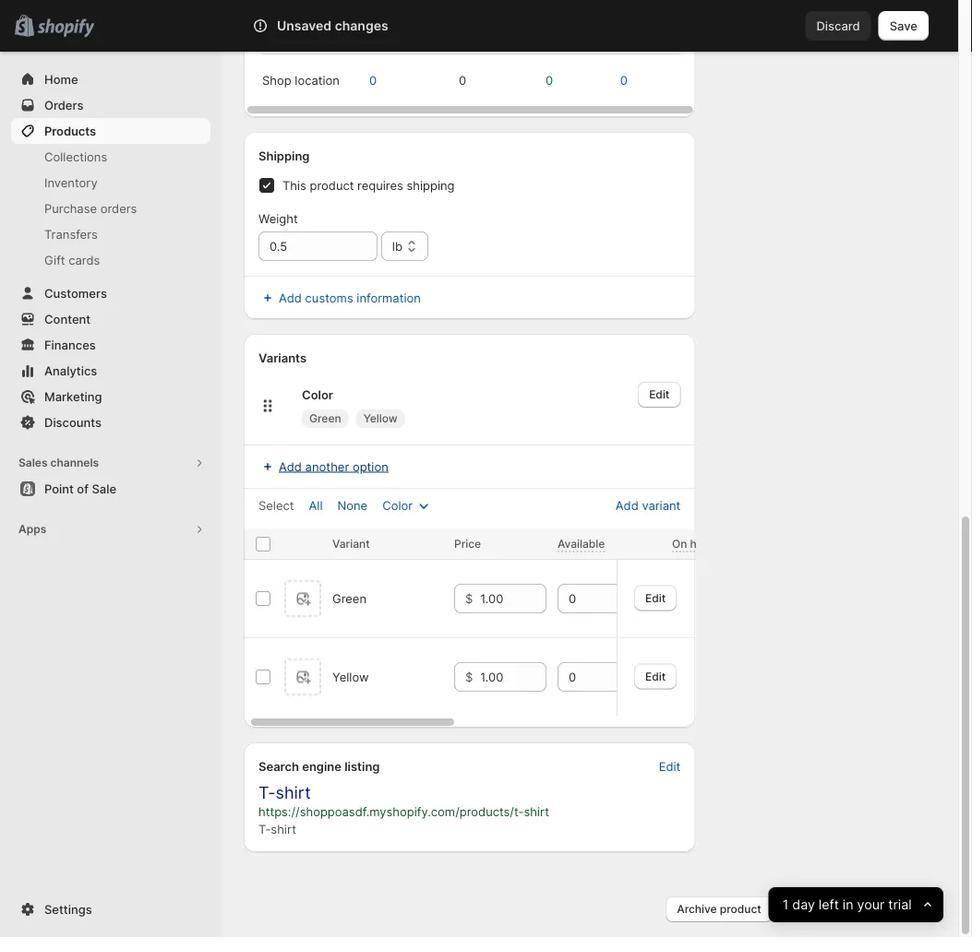 Task type: describe. For each thing, give the bounding box(es) containing it.
point of sale link
[[11, 476, 210, 502]]

orders link
[[11, 92, 210, 118]]

available
[[558, 538, 605, 551]]

customers
[[44, 286, 107, 300]]

marketing link
[[11, 384, 210, 410]]

left
[[819, 898, 839, 913]]

content link
[[11, 306, 210, 332]]

save for the topmost save button
[[890, 18, 918, 33]]

edit button for yellow
[[634, 664, 677, 690]]

of
[[77, 482, 89, 496]]

$ text field for green
[[480, 584, 546, 614]]

settings link
[[11, 897, 210, 923]]

all
[[309, 498, 323, 513]]

2 0 button from the left
[[449, 66, 494, 95]]

discounts
[[44, 415, 102, 430]]

add customs information
[[279, 291, 421, 305]]

variants
[[258, 351, 307, 365]]

sales channels
[[18, 456, 99, 470]]

day
[[792, 898, 815, 913]]

delete product
[[791, 903, 870, 917]]

apps
[[18, 523, 46, 536]]

add for add customs information
[[279, 291, 302, 305]]

edit button
[[638, 382, 681, 408]]

search for search engine listing
[[258, 760, 299, 774]]

0 vertical spatial save button
[[879, 11, 929, 41]]

cards
[[69, 253, 100, 267]]

another
[[305, 460, 349, 474]]

color button
[[371, 493, 444, 519]]

requires
[[357, 178, 403, 192]]

select
[[258, 498, 294, 513]]

marketing
[[44, 390, 102, 404]]

information
[[357, 291, 421, 305]]

inventory
[[44, 175, 98, 190]]

purchase orders link
[[11, 196, 210, 222]]

color inside color dropdown button
[[382, 498, 413, 513]]

apps button
[[11, 517, 210, 543]]

analytics link
[[11, 358, 210, 384]]

2 vertical spatial shirt
[[271, 823, 296, 837]]

discard
[[817, 18, 860, 33]]

$ text field for yellow
[[480, 663, 546, 692]]

https://shoppoasdf.myshopify.com/products/t-
[[258, 805, 524, 819]]

1
[[783, 898, 789, 913]]

discounts link
[[11, 410, 210, 436]]

none
[[337, 498, 368, 513]]

0 vertical spatial shirt
[[276, 783, 311, 804]]

product for this
[[310, 178, 354, 192]]

add for add variant
[[616, 498, 639, 513]]

settings
[[44, 903, 92, 917]]

1 vertical spatial green
[[332, 592, 367, 606]]

add for add another option
[[279, 460, 302, 474]]

unavailable
[[369, 26, 437, 40]]

hand
[[690, 538, 717, 551]]

1 0 from the left
[[369, 73, 377, 87]]

3 0 button from the left
[[536, 66, 581, 95]]

engine
[[302, 760, 342, 774]]

content
[[44, 312, 91, 326]]

search engine listing
[[258, 760, 380, 774]]

save for the bottom save button
[[899, 903, 925, 917]]

point of sale button
[[0, 476, 222, 502]]

in
[[843, 898, 854, 913]]

this
[[282, 178, 306, 192]]

finances
[[44, 338, 96, 352]]

location
[[262, 26, 312, 40]]

collections link
[[11, 144, 210, 170]]

product for archive
[[720, 903, 761, 917]]

sale
[[92, 482, 116, 496]]

shop location
[[262, 73, 340, 87]]

customs
[[305, 291, 353, 305]]

this product requires shipping
[[282, 178, 455, 192]]

lb
[[392, 239, 402, 253]]

channels
[[50, 456, 99, 470]]

2 0 from the left
[[459, 73, 466, 87]]

gift cards link
[[11, 247, 210, 273]]

search for search
[[252, 18, 291, 33]]

shipping
[[258, 149, 310, 163]]

changes
[[335, 18, 388, 34]]

variant
[[332, 538, 370, 551]]

orders
[[100, 201, 137, 216]]

1 vertical spatial yellow
[[332, 670, 369, 685]]

delete
[[791, 903, 825, 917]]

2 t- from the top
[[258, 823, 271, 837]]

purchase
[[44, 201, 97, 216]]

1 t- from the top
[[258, 783, 276, 804]]

discard button
[[805, 11, 871, 41]]

trial
[[889, 898, 912, 913]]



Task type: vqa. For each thing, say whether or not it's contained in the screenshot.
1st Option name
no



Task type: locate. For each thing, give the bounding box(es) containing it.
option
[[353, 460, 388, 474]]

shirt
[[276, 783, 311, 804], [524, 805, 549, 819], [271, 823, 296, 837]]

gift
[[44, 253, 65, 267]]

save button
[[879, 11, 929, 41], [888, 897, 936, 923]]

1 vertical spatial save
[[899, 903, 925, 917]]

color down variants
[[302, 388, 333, 402]]

2 vertical spatial add
[[616, 498, 639, 513]]

1 vertical spatial save button
[[888, 897, 936, 923]]

add inside button
[[279, 291, 302, 305]]

1 vertical spatial search
[[258, 760, 299, 774]]

green down variant
[[332, 592, 367, 606]]

add variant
[[616, 498, 681, 513]]

1 vertical spatial t-
[[258, 823, 271, 837]]

none button
[[326, 493, 379, 519]]

home link
[[11, 66, 210, 92]]

search left engine
[[258, 760, 299, 774]]

analytics
[[44, 364, 97, 378]]

$
[[465, 592, 473, 606], [465, 670, 473, 685]]

shipping
[[407, 178, 455, 192]]

add left customs
[[279, 291, 302, 305]]

add variant button
[[604, 490, 692, 522]]

all button
[[298, 493, 334, 519]]

0 button
[[360, 66, 404, 95], [449, 66, 494, 95], [536, 66, 581, 95], [611, 66, 655, 95]]

0 vertical spatial save
[[890, 18, 918, 33]]

1 $ text field from the top
[[480, 584, 546, 614]]

1 day left in your trial
[[783, 898, 912, 913]]

price
[[454, 538, 481, 551]]

products link
[[11, 118, 210, 144]]

collections
[[44, 150, 107, 164]]

options element
[[332, 592, 367, 606], [332, 670, 369, 685]]

1 vertical spatial $ text field
[[480, 663, 546, 692]]

green
[[309, 412, 341, 426], [332, 592, 367, 606]]

add another option
[[279, 460, 388, 474]]

0 vertical spatial green
[[309, 412, 341, 426]]

on
[[672, 538, 687, 551]]

sales channels button
[[11, 450, 210, 476]]

customers link
[[11, 281, 210, 306]]

options element for $ text box associated with yellow
[[332, 670, 369, 685]]

1 0 button from the left
[[360, 66, 404, 95]]

1 vertical spatial options element
[[332, 670, 369, 685]]

listing
[[344, 760, 380, 774]]

save right 'your'
[[899, 903, 925, 917]]

options element for green's $ text box
[[332, 592, 367, 606]]

shopify image
[[37, 19, 94, 37]]

0 horizontal spatial color
[[302, 388, 333, 402]]

color right none
[[382, 498, 413, 513]]

add another option button
[[247, 454, 399, 480]]

3 0 from the left
[[545, 73, 553, 87]]

1 horizontal spatial color
[[382, 498, 413, 513]]

t-shirt https://shoppoasdf.myshopify.com/products/t-shirt t-shirt
[[258, 783, 549, 837]]

add left 'variant'
[[616, 498, 639, 513]]

transfers link
[[11, 222, 210, 247]]

products
[[44, 124, 96, 138]]

1 $ from the top
[[465, 592, 473, 606]]

unsaved
[[277, 18, 332, 34]]

2 $ from the top
[[465, 670, 473, 685]]

0 vertical spatial $ text field
[[480, 584, 546, 614]]

1 vertical spatial $
[[465, 670, 473, 685]]

1 vertical spatial add
[[279, 460, 302, 474]]

finances link
[[11, 332, 210, 358]]

archive product
[[677, 903, 761, 917]]

4 0 from the left
[[620, 73, 628, 87]]

gift cards
[[44, 253, 100, 267]]

yellow
[[363, 412, 398, 426], [332, 670, 369, 685]]

0 vertical spatial options element
[[332, 592, 367, 606]]

1 day left in your trial button
[[769, 888, 943, 923]]

product for delete
[[828, 903, 870, 917]]

search button
[[222, 11, 757, 41]]

green up another
[[309, 412, 341, 426]]

1 vertical spatial edit button
[[634, 664, 677, 690]]

options element up the listing
[[332, 670, 369, 685]]

0 horizontal spatial product
[[310, 178, 354, 192]]

home
[[44, 72, 78, 86]]

1 vertical spatial shirt
[[524, 805, 549, 819]]

weight
[[258, 211, 298, 226]]

inventory link
[[11, 170, 210, 196]]

1 vertical spatial color
[[382, 498, 413, 513]]

search up shop
[[252, 18, 291, 33]]

options element down variant
[[332, 592, 367, 606]]

sales
[[18, 456, 48, 470]]

0 vertical spatial $
[[465, 592, 473, 606]]

location
[[295, 73, 340, 87]]

transfers
[[44, 227, 98, 241]]

yellow up the listing
[[332, 670, 369, 685]]

variant
[[642, 498, 681, 513]]

2 vertical spatial edit button
[[648, 754, 692, 780]]

2 horizontal spatial product
[[828, 903, 870, 917]]

save button right 'your'
[[888, 897, 936, 923]]

$ for green
[[465, 592, 473, 606]]

options element containing green
[[332, 592, 367, 606]]

save button right discard button
[[879, 11, 929, 41]]

0 vertical spatial search
[[252, 18, 291, 33]]

archive product button
[[666, 897, 772, 923]]

unsaved changes
[[277, 18, 388, 34]]

your
[[857, 898, 885, 913]]

search inside button
[[252, 18, 291, 33]]

0 vertical spatial yellow
[[363, 412, 398, 426]]

0
[[369, 73, 377, 87], [459, 73, 466, 87], [545, 73, 553, 87], [620, 73, 628, 87]]

$ for yellow
[[465, 670, 473, 685]]

edit button for green
[[634, 585, 677, 611]]

add
[[279, 291, 302, 305], [279, 460, 302, 474], [616, 498, 639, 513]]

save right discard
[[890, 18, 918, 33]]

add left another
[[279, 460, 302, 474]]

shop
[[262, 73, 291, 87]]

1 horizontal spatial product
[[720, 903, 761, 917]]

t-
[[258, 783, 276, 804], [258, 823, 271, 837]]

None number field
[[558, 584, 633, 614], [558, 663, 633, 692], [558, 584, 633, 614], [558, 663, 633, 692]]

0 vertical spatial color
[[302, 388, 333, 402]]

0 vertical spatial t-
[[258, 783, 276, 804]]

options element containing yellow
[[332, 670, 369, 685]]

save
[[890, 18, 918, 33], [899, 903, 925, 917]]

2 options element from the top
[[332, 670, 369, 685]]

yellow up option
[[363, 412, 398, 426]]

4 0 button from the left
[[611, 66, 655, 95]]

purchase orders
[[44, 201, 137, 216]]

point of sale
[[44, 482, 116, 496]]

0 vertical spatial edit button
[[634, 585, 677, 611]]

add customs information button
[[247, 285, 692, 311]]

on hand
[[672, 538, 717, 551]]

archive
[[677, 903, 717, 917]]

$ text field
[[480, 584, 546, 614], [480, 663, 546, 692]]

delete product button
[[780, 897, 881, 923]]

edit button
[[634, 585, 677, 611], [634, 664, 677, 690], [648, 754, 692, 780]]

color
[[302, 388, 333, 402], [382, 498, 413, 513]]

point
[[44, 482, 74, 496]]

edit inside dropdown button
[[649, 388, 670, 402]]

0 vertical spatial add
[[279, 291, 302, 305]]

2 $ text field from the top
[[480, 663, 546, 692]]

orders
[[44, 98, 84, 112]]

product
[[310, 178, 354, 192], [720, 903, 761, 917], [828, 903, 870, 917]]

Weight text field
[[258, 232, 377, 261]]

1 options element from the top
[[332, 592, 367, 606]]



